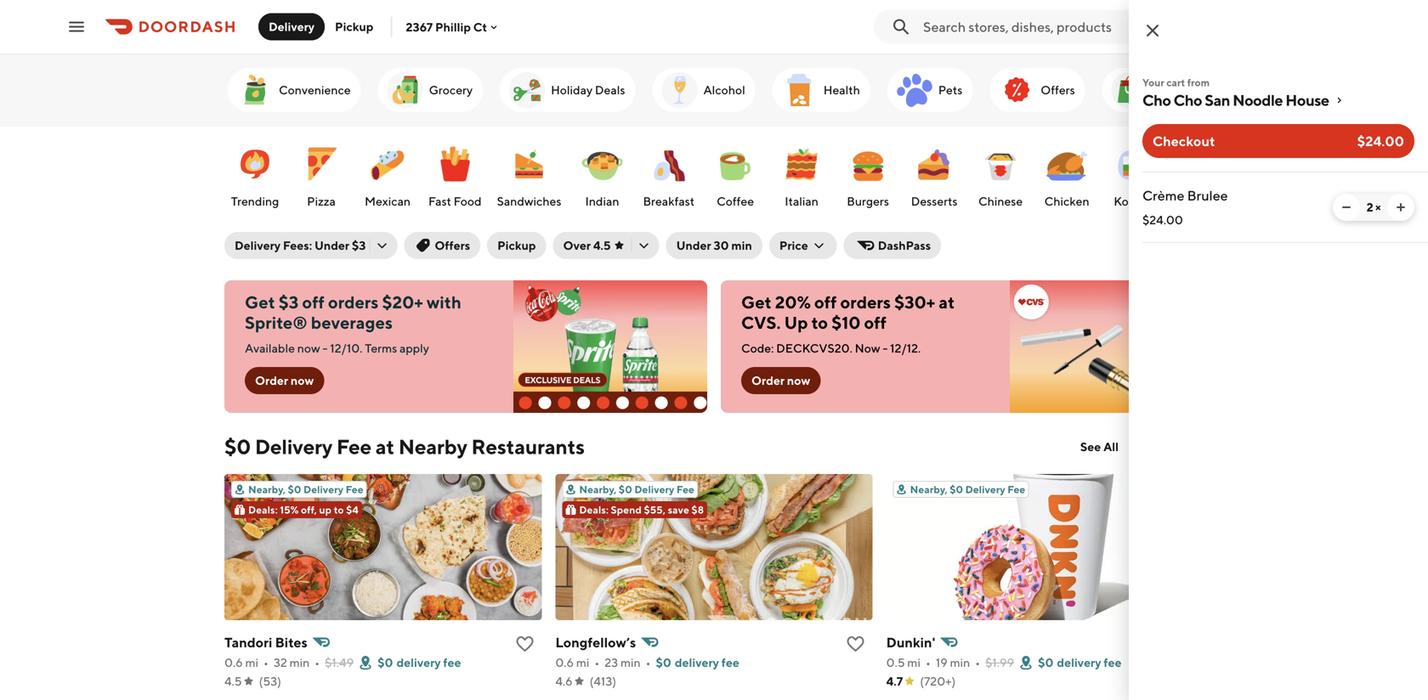 Task type: vqa. For each thing, say whether or not it's contained in the screenshot.
"Avocado" within the Avocado Tacos Fresh Jicama "Tortilla" Shells Filled with Crispy Avocado, Tomatillo Slaw and Cilantro
no



Task type: describe. For each thing, give the bounding box(es) containing it.
alcohol link
[[653, 68, 756, 112]]

2367 phillip ct
[[406, 20, 487, 34]]

offers link
[[990, 68, 1086, 112]]

4.7
[[887, 675, 903, 689]]

3 • from the left
[[595, 656, 600, 670]]

chinese
[[979, 194, 1023, 208]]

2 next button of carousel image from the top
[[1196, 166, 1213, 183]]

0 horizontal spatial pickup
[[335, 20, 374, 34]]

$55,
[[644, 504, 666, 516]]

mexican
[[365, 194, 411, 208]]

2 • from the left
[[315, 656, 320, 670]]

2 fee from the left
[[722, 656, 740, 670]]

price
[[780, 239, 808, 253]]

restaurants
[[472, 435, 585, 459]]

at inside get 20% off orders $30+ at cvs. up to $10 off code: deckcvs20. now - 12/12.
[[939, 293, 955, 312]]

$1.49
[[325, 656, 354, 670]]

tandori
[[224, 635, 272, 651]]

nearby
[[399, 435, 467, 459]]

indian
[[585, 194, 619, 208]]

trending link
[[226, 135, 284, 213]]

cvs.
[[741, 313, 781, 333]]

1 horizontal spatial offers
[[1041, 83, 1075, 97]]

2 ×
[[1367, 200, 1381, 214]]

1 next button of carousel image from the top
[[1196, 82, 1213, 99]]

$0 delivery fee for dunkin'
[[1038, 656, 1122, 670]]

order now button for to
[[741, 367, 821, 395]]

0.6 mi • 32 min •
[[224, 656, 320, 670]]

health link
[[773, 68, 871, 112]]

(413)
[[590, 675, 617, 689]]

$8
[[692, 504, 704, 516]]

holiday deals
[[551, 83, 625, 97]]

up
[[319, 504, 332, 516]]

1 vertical spatial to
[[334, 504, 344, 516]]

crème
[[1143, 187, 1185, 204]]

cart
[[1167, 77, 1186, 88]]

your
[[1143, 77, 1165, 88]]

grocery link
[[378, 68, 483, 112]]

food
[[454, 194, 482, 208]]

under inside button
[[676, 239, 711, 253]]

23
[[605, 656, 618, 670]]

19
[[936, 656, 948, 670]]

now inside get $3 off orders $20+ with sprite® beverages available now - 12/10. terms apply
[[297, 341, 320, 355]]

2367
[[406, 20, 433, 34]]

korean
[[1114, 194, 1153, 208]]

click to add this store to your saved list image
[[846, 634, 866, 655]]

retail image
[[1109, 70, 1150, 111]]

order now for to
[[752, 374, 811, 388]]

deckcvs20.
[[776, 341, 853, 355]]

nearby, $0 delivery fee for longfellow's
[[579, 484, 695, 496]]

deals
[[595, 83, 625, 97]]

convenience image
[[235, 70, 275, 111]]

fast
[[429, 194, 451, 208]]

save
[[668, 504, 689, 516]]

delivery for tandori bites
[[397, 656, 441, 670]]

pizza
[[307, 194, 336, 208]]

$1.99
[[986, 656, 1014, 670]]

over 4.5
[[563, 239, 611, 253]]

with
[[427, 293, 462, 312]]

retail
[[1154, 83, 1185, 97]]

5 • from the left
[[926, 656, 931, 670]]

at inside "$0 delivery fee at nearby restaurants" link
[[376, 435, 395, 459]]

4 • from the left
[[646, 656, 651, 670]]

order now for available
[[255, 374, 314, 388]]

beverages
[[311, 313, 393, 333]]

code:
[[741, 341, 774, 355]]

ct
[[473, 20, 487, 34]]

breakfast
[[643, 194, 695, 208]]

spend
[[611, 504, 642, 516]]

sandwiches
[[497, 194, 562, 208]]

to inside get 20% off orders $30+ at cvs. up to $10 off code: deckcvs20. now - 12/12.
[[812, 313, 828, 333]]

over
[[563, 239, 591, 253]]

salad
[[1185, 194, 1215, 208]]

$3 inside get $3 off orders $20+ with sprite® beverages available now - 12/10. terms apply
[[279, 293, 299, 312]]

tandori bites
[[224, 635, 308, 651]]

now for sprite®
[[291, 374, 314, 388]]

1 cho from the left
[[1143, 91, 1171, 109]]

under 30 min
[[676, 239, 752, 253]]

min for longfellow's
[[621, 656, 641, 670]]

coffee
[[717, 194, 754, 208]]

mi for dunkin'
[[908, 656, 921, 670]]

$24.00 for checkout
[[1358, 133, 1405, 149]]

20%
[[775, 293, 811, 312]]

see all link
[[1070, 434, 1129, 461]]

up
[[784, 313, 808, 333]]

$0 delivery fee at nearby restaurants link
[[224, 434, 585, 461]]

orders for $20+
[[328, 293, 379, 312]]

italian
[[785, 194, 819, 208]]

1 • from the left
[[264, 656, 269, 670]]

health
[[824, 83, 860, 97]]

1 vertical spatial pickup
[[498, 239, 536, 253]]

- inside get $3 off orders $20+ with sprite® beverages available now - 12/10. terms apply
[[323, 341, 328, 355]]

checkout
[[1153, 133, 1215, 149]]

$30+
[[895, 293, 936, 312]]

deals: 15% off, up to $4
[[248, 504, 359, 516]]

30
[[714, 239, 729, 253]]

delivery inside button
[[269, 20, 315, 34]]

price button
[[769, 232, 837, 259]]

grocery image
[[385, 70, 426, 111]]

$0 delivery fee at nearby restaurants
[[224, 435, 585, 459]]

0 horizontal spatial 4.5
[[224, 675, 242, 689]]

get $3 off orders $20+ with sprite® beverages available now - 12/10. terms apply
[[245, 293, 462, 355]]

2 horizontal spatial off
[[864, 313, 887, 333]]

off for up
[[815, 293, 837, 312]]

house
[[1286, 91, 1330, 109]]

$20+
[[382, 293, 423, 312]]

nearby, $0 delivery fee for tandori bites
[[248, 484, 364, 496]]

see
[[1081, 440, 1101, 454]]

close image
[[1143, 20, 1163, 41]]

0.5 mi • 19 min •
[[887, 656, 981, 670]]

health image
[[779, 70, 820, 111]]

deals: spend $55, save $8
[[579, 504, 704, 516]]

order now button for available
[[245, 367, 324, 395]]

sprite®
[[245, 313, 308, 333]]

4.6
[[556, 675, 573, 689]]

15%
[[280, 504, 299, 516]]

crème brulee
[[1143, 187, 1228, 204]]



Task type: locate. For each thing, give the bounding box(es) containing it.
cho cho san noodle house
[[1143, 91, 1330, 109]]

holiday deals image
[[507, 70, 548, 111]]

0 horizontal spatial $3
[[279, 293, 299, 312]]

1 vertical spatial at
[[376, 435, 395, 459]]

2 mi from the left
[[576, 656, 590, 670]]

order now down available in the left of the page
[[255, 374, 314, 388]]

orders
[[328, 293, 379, 312], [841, 293, 891, 312]]

1 horizontal spatial under
[[676, 239, 711, 253]]

remove one from cart image
[[1340, 201, 1354, 214]]

0 horizontal spatial cho
[[1143, 91, 1171, 109]]

order for to
[[752, 374, 785, 388]]

0 horizontal spatial order
[[255, 374, 288, 388]]

min right 32
[[290, 656, 310, 670]]

mi down longfellow's
[[576, 656, 590, 670]]

off up the sprite®
[[302, 293, 325, 312]]

2 nearby, from the left
[[579, 484, 617, 496]]

off
[[302, 293, 325, 312], [815, 293, 837, 312], [864, 313, 887, 333]]

- right 'now'
[[883, 341, 888, 355]]

deals: for longfellow's
[[579, 504, 609, 516]]

fee for tandori bites
[[443, 656, 461, 670]]

2 order from the left
[[752, 374, 785, 388]]

2 cho from the left
[[1174, 91, 1202, 109]]

get inside get 20% off orders $30+ at cvs. up to $10 off code: deckcvs20. now - 12/12.
[[741, 293, 772, 312]]

$0 delivery fee right $1.49 at the left
[[378, 656, 461, 670]]

orders inside get $3 off orders $20+ with sprite® beverages available now - 12/10. terms apply
[[328, 293, 379, 312]]

1 vertical spatial offers
[[435, 239, 470, 253]]

0 horizontal spatial orders
[[328, 293, 379, 312]]

1 orders from the left
[[328, 293, 379, 312]]

orders for $30+
[[841, 293, 891, 312]]

1 horizontal spatial cho
[[1174, 91, 1202, 109]]

$3 down mexican
[[352, 239, 366, 253]]

cho down 'your'
[[1143, 91, 1171, 109]]

alcohol image
[[659, 70, 700, 111]]

available
[[245, 341, 295, 355]]

$0
[[224, 435, 251, 459], [288, 484, 301, 496], [619, 484, 632, 496], [950, 484, 963, 496], [378, 656, 393, 670], [656, 656, 672, 670], [1038, 656, 1054, 670]]

convenience
[[279, 83, 351, 97]]

1 horizontal spatial order now
[[752, 374, 811, 388]]

pets image
[[894, 70, 935, 111]]

1 horizontal spatial pickup button
[[487, 232, 546, 259]]

pickup button down sandwiches
[[487, 232, 546, 259]]

fee for dunkin'
[[1104, 656, 1122, 670]]

holiday deals link
[[500, 68, 636, 112]]

1 order now from the left
[[255, 374, 314, 388]]

1 order from the left
[[255, 374, 288, 388]]

1 delivery from the left
[[397, 656, 441, 670]]

4.5 inside button
[[593, 239, 611, 253]]

nearby, $0 delivery fee
[[248, 484, 364, 496], [579, 484, 695, 496], [910, 484, 1026, 496]]

cho
[[1143, 91, 1171, 109], [1174, 91, 1202, 109]]

order now button down code:
[[741, 367, 821, 395]]

now left 12/10. at the left of the page
[[297, 341, 320, 355]]

1 horizontal spatial $24.00
[[1358, 133, 1405, 149]]

$4
[[346, 504, 359, 516]]

min
[[732, 239, 752, 253], [290, 656, 310, 670], [621, 656, 641, 670], [950, 656, 970, 670]]

0 horizontal spatial delivery
[[397, 656, 441, 670]]

chicken
[[1045, 194, 1090, 208]]

1 horizontal spatial 0.6
[[556, 656, 574, 670]]

0 horizontal spatial offers
[[435, 239, 470, 253]]

2 horizontal spatial nearby, $0 delivery fee
[[910, 484, 1026, 496]]

0 horizontal spatial deals:
[[248, 504, 278, 516]]

0 vertical spatial pickup
[[335, 20, 374, 34]]

1 deals: from the left
[[248, 504, 278, 516]]

get for get $3 off orders $20+ with sprite® beverages
[[245, 293, 275, 312]]

0.6 for tandori bites
[[224, 656, 243, 670]]

12/12.
[[890, 341, 921, 355]]

min right '23' at the left bottom of page
[[621, 656, 641, 670]]

mi down tandori
[[245, 656, 259, 670]]

2 order now from the left
[[752, 374, 811, 388]]

longfellow's
[[556, 635, 636, 651]]

next button of carousel image up brulee
[[1196, 166, 1213, 183]]

1 get from the left
[[245, 293, 275, 312]]

1 horizontal spatial deals:
[[579, 504, 609, 516]]

-
[[323, 341, 328, 355], [883, 341, 888, 355]]

4.5 right over
[[593, 239, 611, 253]]

dashpass
[[878, 239, 931, 253]]

cho cho san noodle house link
[[1143, 90, 1415, 111]]

at right "$30+" at the top of the page
[[939, 293, 955, 312]]

2 $0 delivery fee from the left
[[1038, 656, 1122, 670]]

off,
[[301, 504, 317, 516]]

1 horizontal spatial off
[[815, 293, 837, 312]]

over 4.5 button
[[553, 232, 659, 259]]

pickup
[[335, 20, 374, 34], [498, 239, 536, 253]]

1 horizontal spatial -
[[883, 341, 888, 355]]

offers right offers image
[[1041, 83, 1075, 97]]

get up the cvs.
[[741, 293, 772, 312]]

• left $1.99
[[976, 656, 981, 670]]

2 nearby, $0 delivery fee from the left
[[579, 484, 695, 496]]

bites
[[275, 635, 308, 651]]

0 vertical spatial pickup button
[[325, 13, 384, 40]]

1 vertical spatial 4.5
[[224, 675, 242, 689]]

pets link
[[888, 68, 973, 112]]

off inside get $3 off orders $20+ with sprite® beverages available now - 12/10. terms apply
[[302, 293, 325, 312]]

see all
[[1081, 440, 1119, 454]]

brulee
[[1188, 187, 1228, 204]]

0.6 down tandori
[[224, 656, 243, 670]]

1 vertical spatial pickup button
[[487, 232, 546, 259]]

1 order now button from the left
[[245, 367, 324, 395]]

$24.00 for crème brulee
[[1143, 213, 1183, 227]]

0 horizontal spatial mi
[[245, 656, 259, 670]]

mi right 0.5
[[908, 656, 921, 670]]

2 0.6 from the left
[[556, 656, 574, 670]]

orders up beverages at the left top of page
[[328, 293, 379, 312]]

1 vertical spatial next button of carousel image
[[1196, 166, 1213, 183]]

0 vertical spatial 4.5
[[593, 239, 611, 253]]

orders up "$10"
[[841, 293, 891, 312]]

1 horizontal spatial get
[[741, 293, 772, 312]]

×
[[1376, 200, 1381, 214]]

holiday
[[551, 83, 593, 97]]

off up 'now'
[[864, 313, 887, 333]]

now down deckcvs20. on the right
[[787, 374, 811, 388]]

• right '23' at the left bottom of page
[[646, 656, 651, 670]]

to
[[812, 313, 828, 333], [334, 504, 344, 516]]

$0 delivery fee
[[378, 656, 461, 670], [1038, 656, 1122, 670]]

order for available
[[255, 374, 288, 388]]

• left $1.49 at the left
[[315, 656, 320, 670]]

nearby,
[[248, 484, 286, 496], [579, 484, 617, 496], [910, 484, 948, 496]]

noodle
[[1233, 91, 1283, 109]]

pickup button
[[325, 13, 384, 40], [487, 232, 546, 259]]

0 vertical spatial $24.00
[[1358, 133, 1405, 149]]

order now down code:
[[752, 374, 811, 388]]

under 30 min button
[[666, 232, 763, 259]]

offers down "fast food"
[[435, 239, 470, 253]]

1 $0 delivery fee from the left
[[378, 656, 461, 670]]

(720+)
[[920, 675, 956, 689]]

0 vertical spatial next button of carousel image
[[1196, 82, 1213, 99]]

0 horizontal spatial order now
[[255, 374, 314, 388]]

1 horizontal spatial $3
[[352, 239, 366, 253]]

$10
[[832, 313, 861, 333]]

$0 delivery fee right $1.99
[[1038, 656, 1122, 670]]

under right the fees:
[[315, 239, 350, 253]]

- left 12/10. at the left of the page
[[323, 341, 328, 355]]

nearby, for longfellow's
[[579, 484, 617, 496]]

offers image
[[997, 70, 1038, 111]]

dunkin'
[[887, 635, 936, 651]]

0 vertical spatial at
[[939, 293, 955, 312]]

from
[[1188, 77, 1210, 88]]

0 horizontal spatial fee
[[443, 656, 461, 670]]

1 horizontal spatial 4.5
[[593, 239, 611, 253]]

order down available in the left of the page
[[255, 374, 288, 388]]

pets
[[939, 83, 963, 97]]

now
[[855, 341, 880, 355]]

3 nearby, from the left
[[910, 484, 948, 496]]

get up the sprite®
[[245, 293, 275, 312]]

3 delivery from the left
[[1057, 656, 1102, 670]]

1 mi from the left
[[245, 656, 259, 670]]

phillip
[[435, 20, 471, 34]]

$24.00 down crème
[[1143, 213, 1183, 227]]

orders inside get 20% off orders $30+ at cvs. up to $10 off code: deckcvs20. now - 12/12.
[[841, 293, 891, 312]]

0 horizontal spatial nearby, $0 delivery fee
[[248, 484, 364, 496]]

2 delivery from the left
[[675, 656, 719, 670]]

0 horizontal spatial pickup button
[[325, 13, 384, 40]]

1 horizontal spatial to
[[812, 313, 828, 333]]

0 vertical spatial offers
[[1041, 83, 1075, 97]]

off up "$10"
[[815, 293, 837, 312]]

deals: left spend
[[579, 504, 609, 516]]

off for beverages
[[302, 293, 325, 312]]

4.5 left the (53)
[[224, 675, 242, 689]]

nearby, for tandori bites
[[248, 484, 286, 496]]

order down code:
[[752, 374, 785, 388]]

2 horizontal spatial mi
[[908, 656, 921, 670]]

now
[[297, 341, 320, 355], [291, 374, 314, 388], [787, 374, 811, 388]]

32
[[274, 656, 287, 670]]

1 horizontal spatial fee
[[722, 656, 740, 670]]

0 horizontal spatial order now button
[[245, 367, 324, 395]]

under
[[315, 239, 350, 253], [676, 239, 711, 253]]

burgers
[[847, 194, 889, 208]]

min right 19
[[950, 656, 970, 670]]

$3
[[352, 239, 366, 253], [279, 293, 299, 312]]

terms
[[365, 341, 397, 355]]

2 horizontal spatial delivery
[[1057, 656, 1102, 670]]

1 horizontal spatial nearby, $0 delivery fee
[[579, 484, 695, 496]]

2 get from the left
[[741, 293, 772, 312]]

1 horizontal spatial $0 delivery fee
[[1038, 656, 1122, 670]]

convenience link
[[228, 68, 361, 112]]

1 horizontal spatial pickup
[[498, 239, 536, 253]]

1 horizontal spatial order
[[752, 374, 785, 388]]

min for tandori bites
[[290, 656, 310, 670]]

1 under from the left
[[315, 239, 350, 253]]

get inside get $3 off orders $20+ with sprite® beverages available now - 12/10. terms apply
[[245, 293, 275, 312]]

2 under from the left
[[676, 239, 711, 253]]

next button of carousel image
[[1196, 82, 1213, 99], [1196, 166, 1213, 183]]

delivery fees: under $3
[[235, 239, 366, 253]]

pickup button left 2367
[[325, 13, 384, 40]]

6 • from the left
[[976, 656, 981, 670]]

1 vertical spatial $24.00
[[1143, 213, 1183, 227]]

delivery button
[[258, 13, 325, 40]]

0 vertical spatial $3
[[352, 239, 366, 253]]

1 vertical spatial $3
[[279, 293, 299, 312]]

0.6 up 4.6
[[556, 656, 574, 670]]

12/10.
[[330, 341, 363, 355]]

0 horizontal spatial get
[[245, 293, 275, 312]]

2 deals: from the left
[[579, 504, 609, 516]]

now down available in the left of the page
[[291, 374, 314, 388]]

san
[[1205, 91, 1230, 109]]

2
[[1367, 200, 1374, 214]]

now for cvs.
[[787, 374, 811, 388]]

click to add this store to your saved list image
[[515, 634, 535, 655]]

min for dunkin'
[[950, 656, 970, 670]]

get 20% off orders $30+ at cvs. up to $10 off code: deckcvs20. now - 12/12.
[[741, 293, 955, 355]]

• left 32
[[264, 656, 269, 670]]

mi for tandori bites
[[245, 656, 259, 670]]

to left $4
[[334, 504, 344, 516]]

2 horizontal spatial nearby,
[[910, 484, 948, 496]]

1 0.6 from the left
[[224, 656, 243, 670]]

alcohol
[[704, 83, 745, 97]]

pickup down sandwiches
[[498, 239, 536, 253]]

cho down from
[[1174, 91, 1202, 109]]

order now
[[255, 374, 314, 388], [752, 374, 811, 388]]

1 horizontal spatial mi
[[576, 656, 590, 670]]

0 horizontal spatial -
[[323, 341, 328, 355]]

1 nearby, from the left
[[248, 484, 286, 496]]

fast food
[[429, 194, 482, 208]]

0 horizontal spatial at
[[376, 435, 395, 459]]

order now button down available in the left of the page
[[245, 367, 324, 395]]

offers
[[1041, 83, 1075, 97], [435, 239, 470, 253]]

$3 up the sprite®
[[279, 293, 299, 312]]

1 horizontal spatial delivery
[[675, 656, 719, 670]]

2 order now button from the left
[[741, 367, 821, 395]]

1 horizontal spatial orders
[[841, 293, 891, 312]]

min right 30
[[732, 239, 752, 253]]

0 horizontal spatial nearby,
[[248, 484, 286, 496]]

0 horizontal spatial $24.00
[[1143, 213, 1183, 227]]

2 orders from the left
[[841, 293, 891, 312]]

0.5
[[887, 656, 905, 670]]

offers inside button
[[435, 239, 470, 253]]

deals:
[[248, 504, 278, 516], [579, 504, 609, 516]]

to right up
[[812, 313, 828, 333]]

• left '23' at the left bottom of page
[[595, 656, 600, 670]]

delivery for dunkin'
[[1057, 656, 1102, 670]]

1 horizontal spatial nearby,
[[579, 484, 617, 496]]

deals: for tandori bites
[[248, 504, 278, 516]]

• left 19
[[926, 656, 931, 670]]

3 mi from the left
[[908, 656, 921, 670]]

min inside button
[[732, 239, 752, 253]]

0 horizontal spatial 0.6
[[224, 656, 243, 670]]

0.6 mi • 23 min • $0 delivery fee
[[556, 656, 740, 670]]

1 fee from the left
[[443, 656, 461, 670]]

0 horizontal spatial under
[[315, 239, 350, 253]]

open menu image
[[66, 17, 87, 37]]

$24.00
[[1358, 133, 1405, 149], [1143, 213, 1183, 227]]

$24.00 up ×
[[1358, 133, 1405, 149]]

$0 delivery fee for tandori bites
[[378, 656, 461, 670]]

next button of carousel image right cart
[[1196, 82, 1213, 99]]

1 nearby, $0 delivery fee from the left
[[248, 484, 364, 496]]

1 horizontal spatial order now button
[[741, 367, 821, 395]]

1 - from the left
[[323, 341, 328, 355]]

2 horizontal spatial fee
[[1104, 656, 1122, 670]]

fee
[[337, 435, 372, 459], [346, 484, 364, 496], [677, 484, 695, 496], [1008, 484, 1026, 496]]

3 fee from the left
[[1104, 656, 1122, 670]]

get for get 20% off orders $30+ at cvs. up to $10 off
[[741, 293, 772, 312]]

offers button
[[404, 232, 481, 259]]

deals: left 15%
[[248, 504, 278, 516]]

4.5
[[593, 239, 611, 253], [224, 675, 242, 689]]

0 horizontal spatial off
[[302, 293, 325, 312]]

1 horizontal spatial at
[[939, 293, 955, 312]]

fee
[[443, 656, 461, 670], [722, 656, 740, 670], [1104, 656, 1122, 670]]

0 vertical spatial to
[[812, 313, 828, 333]]

0 horizontal spatial to
[[334, 504, 344, 516]]

add one to cart image
[[1394, 201, 1408, 214]]

all
[[1104, 440, 1119, 454]]

fees:
[[283, 239, 312, 253]]

- inside get 20% off orders $30+ at cvs. up to $10 off code: deckcvs20. now - 12/12.
[[883, 341, 888, 355]]

0 horizontal spatial $0 delivery fee
[[378, 656, 461, 670]]

pickup right delivery button
[[335, 20, 374, 34]]

mi for longfellow's
[[576, 656, 590, 670]]

at left nearby
[[376, 435, 395, 459]]

0.6 for longfellow's
[[556, 656, 574, 670]]

3 nearby, $0 delivery fee from the left
[[910, 484, 1026, 496]]

at
[[939, 293, 955, 312], [376, 435, 395, 459]]

2 - from the left
[[883, 341, 888, 355]]

under left 30
[[676, 239, 711, 253]]



